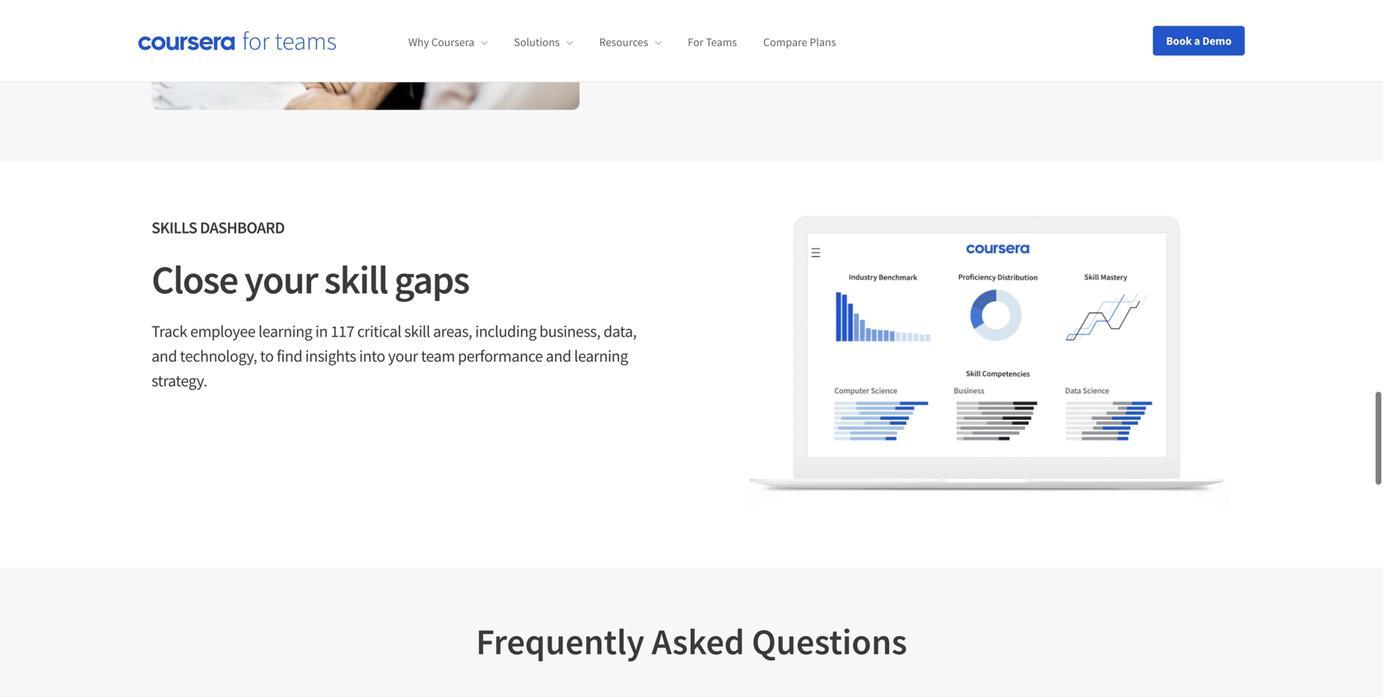 Task type: describe. For each thing, give the bounding box(es) containing it.
demo
[[1203, 33, 1232, 48]]

team
[[421, 338, 455, 359]]

to
[[260, 338, 274, 359]]

frequently asked questions
[[476, 611, 907, 657]]

for teams
[[688, 35, 737, 50]]

coursera for teams image
[[138, 31, 336, 50]]

solutions link
[[514, 35, 573, 50]]

areas,
[[433, 314, 472, 334]]

for
[[688, 35, 704, 50]]

insights
[[305, 338, 356, 359]]

resources
[[599, 35, 648, 50]]

0 vertical spatial learning
[[258, 314, 312, 334]]

book a demo button
[[1153, 26, 1245, 56]]

find
[[277, 338, 302, 359]]

technology,
[[180, 338, 257, 359]]

teams
[[706, 35, 737, 50]]

in
[[315, 314, 328, 334]]

including
[[475, 314, 536, 334]]

gaps
[[394, 247, 469, 297]]

track
[[152, 314, 187, 334]]

book
[[1166, 33, 1192, 48]]

for teams link
[[688, 35, 737, 50]]

why
[[408, 35, 429, 50]]

0 horizontal spatial your
[[244, 247, 317, 297]]

strategy.
[[152, 363, 207, 384]]

dashboard
[[200, 210, 285, 230]]

employee
[[190, 314, 256, 334]]

plans
[[810, 35, 836, 50]]

0 horizontal spatial skill
[[324, 247, 388, 297]]

your inside track employee learning in 117 critical skill areas, including business, data, and technology, to find insights into your team performance and learning strategy.
[[388, 338, 418, 359]]

asked
[[652, 611, 745, 657]]



Task type: vqa. For each thing, say whether or not it's contained in the screenshot.
Online in the MCIT Online welcomes applicants from all backgrounds, but admittance is competitive. However, no background in computer science is required, the only qualification to apply is a bachelor's degree in any field. While cohort sizes are limited, if you have a strong interest
no



Task type: locate. For each thing, give the bounding box(es) containing it.
resources link
[[599, 35, 661, 50]]

a
[[1194, 33, 1200, 48]]

questions
[[752, 611, 907, 657]]

1 vertical spatial skill
[[404, 314, 430, 334]]

and down business,
[[546, 338, 571, 359]]

your right into in the left of the page
[[388, 338, 418, 359]]

book a demo
[[1166, 33, 1232, 48]]

skill up 117
[[324, 247, 388, 297]]

learning
[[258, 314, 312, 334], [574, 338, 628, 359]]

solutions
[[514, 35, 560, 50]]

compare
[[763, 35, 807, 50]]

and
[[152, 338, 177, 359], [546, 338, 571, 359]]

track employee learning in 117 critical skill areas, including business, data, and technology, to find insights into your team performance and learning strategy.
[[152, 314, 637, 384]]

your down dashboard in the top of the page
[[244, 247, 317, 297]]

frequently
[[476, 611, 645, 657]]

0 vertical spatial your
[[244, 247, 317, 297]]

skills dashboard 2 image
[[744, 208, 1232, 508]]

0 horizontal spatial learning
[[258, 314, 312, 334]]

data,
[[604, 314, 637, 334]]

skill inside track employee learning in 117 critical skill areas, including business, data, and technology, to find insights into your team performance and learning strategy.
[[404, 314, 430, 334]]

0 horizontal spatial and
[[152, 338, 177, 359]]

1 horizontal spatial skill
[[404, 314, 430, 334]]

skills
[[152, 210, 197, 230]]

2 and from the left
[[546, 338, 571, 359]]

1 vertical spatial your
[[388, 338, 418, 359]]

coursera
[[431, 35, 475, 50]]

learning down data,
[[574, 338, 628, 359]]

compare plans
[[763, 35, 836, 50]]

performance
[[458, 338, 543, 359]]

critical
[[357, 314, 401, 334]]

1 horizontal spatial learning
[[574, 338, 628, 359]]

1 horizontal spatial your
[[388, 338, 418, 359]]

compare plans link
[[763, 35, 836, 50]]

1 and from the left
[[152, 338, 177, 359]]

skill
[[324, 247, 388, 297], [404, 314, 430, 334]]

learning up find
[[258, 314, 312, 334]]

skills dashboard
[[152, 210, 285, 230]]

why coursera
[[408, 35, 475, 50]]

1 vertical spatial learning
[[574, 338, 628, 359]]

into
[[359, 338, 385, 359]]

117
[[331, 314, 354, 334]]

business,
[[539, 314, 601, 334]]

1 horizontal spatial and
[[546, 338, 571, 359]]

why coursera link
[[408, 35, 488, 50]]

and down track
[[152, 338, 177, 359]]

your
[[244, 247, 317, 297], [388, 338, 418, 359]]

0 vertical spatial skill
[[324, 247, 388, 297]]

close
[[152, 247, 238, 297]]

close your skill gaps
[[152, 247, 469, 297]]

skill up team
[[404, 314, 430, 334]]



